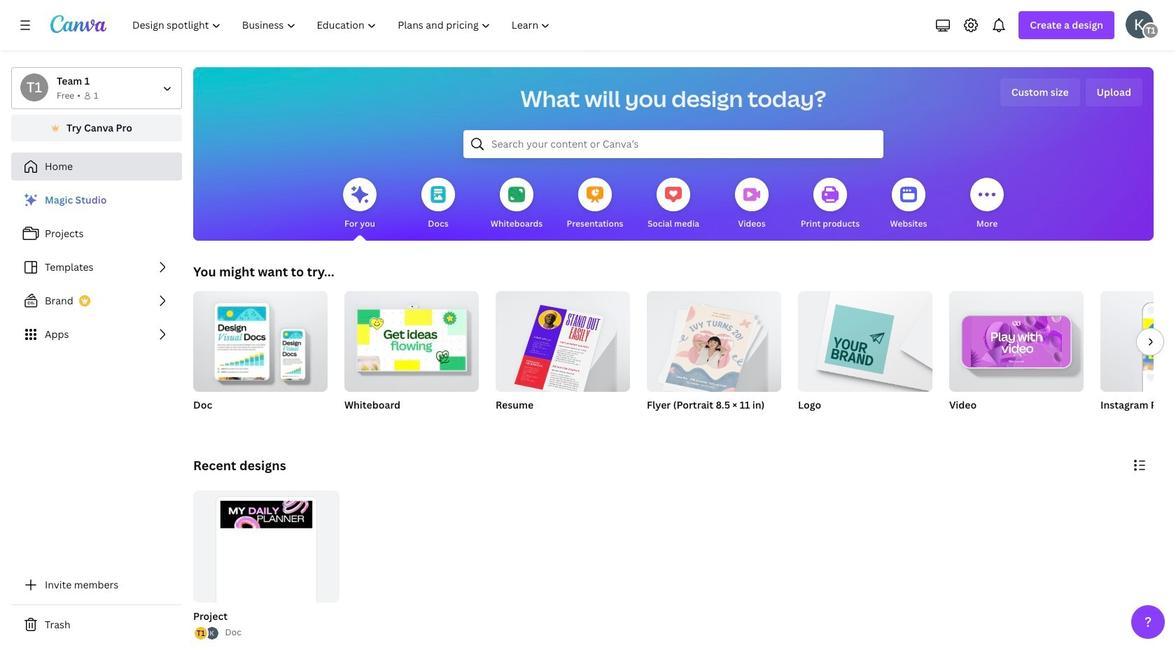 Task type: locate. For each thing, give the bounding box(es) containing it.
list
[[11, 186, 182, 349], [193, 626, 220, 642]]

1 horizontal spatial team 1 element
[[1143, 22, 1160, 39]]

team 1 image
[[1143, 22, 1160, 39], [20, 74, 48, 102]]

0 horizontal spatial team 1 element
[[20, 74, 48, 102]]

group
[[193, 286, 328, 430], [193, 286, 328, 392], [345, 286, 479, 430], [345, 286, 479, 392], [496, 286, 630, 430], [496, 286, 630, 398], [950, 286, 1084, 430], [950, 286, 1084, 392], [647, 291, 782, 430], [798, 291, 933, 430], [1101, 291, 1177, 430], [1101, 291, 1177, 392], [191, 491, 339, 642], [193, 491, 339, 640]]

1 horizontal spatial list
[[193, 626, 220, 642]]

1 vertical spatial list
[[193, 626, 220, 642]]

0 vertical spatial team 1 element
[[1143, 22, 1160, 39]]

0 horizontal spatial team 1 image
[[20, 74, 48, 102]]

team 1 element
[[1143, 22, 1160, 39], [20, 74, 48, 102]]

1 vertical spatial team 1 image
[[20, 74, 48, 102]]

team 1 image inside switch to another team button
[[20, 74, 48, 102]]

0 vertical spatial team 1 image
[[1143, 22, 1160, 39]]

None search field
[[464, 130, 884, 158]]

0 horizontal spatial list
[[11, 186, 182, 349]]

1 horizontal spatial team 1 image
[[1143, 22, 1160, 39]]

1 vertical spatial team 1 element
[[20, 74, 48, 102]]



Task type: vqa. For each thing, say whether or not it's contained in the screenshot.
END-
no



Task type: describe. For each thing, give the bounding box(es) containing it.
top level navigation element
[[123, 11, 563, 39]]

kendall parks image
[[1126, 11, 1154, 39]]

Switch to another team button
[[11, 67, 182, 109]]

0 vertical spatial list
[[11, 186, 182, 349]]

Search search field
[[492, 131, 856, 158]]

team 1 element inside switch to another team button
[[20, 74, 48, 102]]



